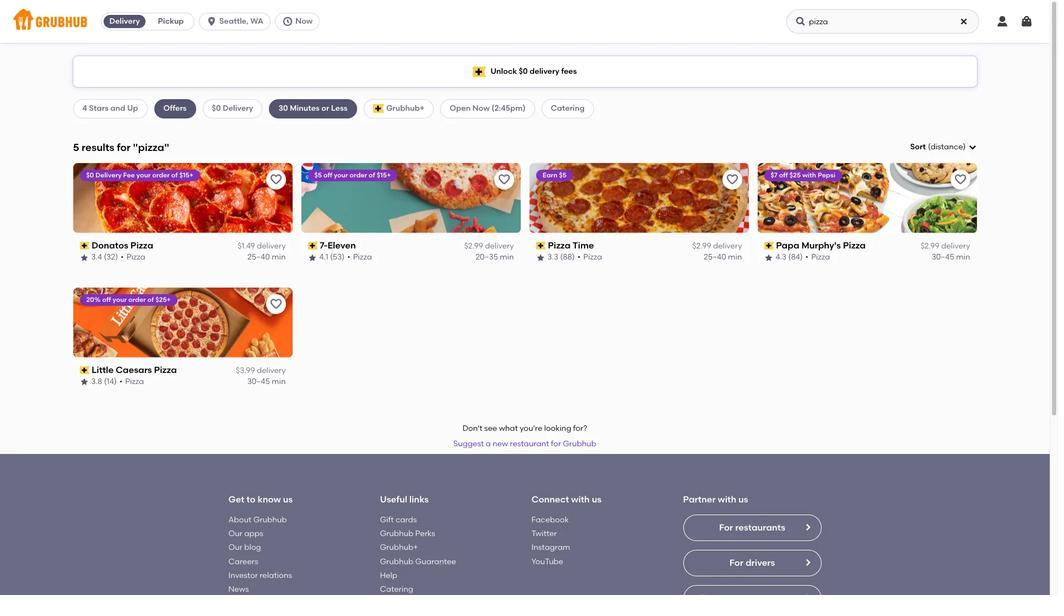 Task type: locate. For each thing, give the bounding box(es) containing it.
star icon image left 3.3
[[536, 253, 545, 262]]

• right "(32)"
[[121, 253, 124, 262]]

little caesars pizza logo image
[[73, 288, 293, 358]]

grubhub down for? on the right of the page
[[563, 440, 597, 449]]

1 horizontal spatial $2.99
[[693, 242, 712, 251]]

• pizza down papa murphy's pizza
[[806, 253, 831, 262]]

3 subscription pass image from the left
[[536, 242, 546, 250]]

1 horizontal spatial grubhub plus flag logo image
[[473, 66, 487, 77]]

connect
[[532, 495, 570, 505]]

time
[[573, 240, 594, 251]]

1 right image from the top
[[804, 523, 813, 532]]

now button
[[275, 13, 324, 30]]

2 $15+ from the left
[[377, 171, 391, 179]]

$0 right "unlock"
[[519, 67, 528, 76]]

1 vertical spatial delivery
[[223, 104, 253, 113]]

• right (88)
[[578, 253, 581, 262]]

0 horizontal spatial $2.99 delivery
[[465, 242, 514, 251]]

7-
[[320, 240, 328, 251]]

subscription pass image
[[765, 242, 774, 250], [80, 367, 89, 374]]

1 horizontal spatial catering
[[551, 104, 585, 113]]

2 25–40 from the left
[[704, 253, 727, 262]]

for for for restaurants
[[720, 523, 734, 533]]

0 vertical spatial catering
[[551, 104, 585, 113]]

0 vertical spatial now
[[296, 17, 313, 26]]

• right (53)
[[348, 253, 351, 262]]

30–45 min for little caesars pizza
[[247, 377, 286, 387]]

star icon image for little caesars pizza
[[80, 378, 89, 387]]

2 us from the left
[[592, 495, 602, 505]]

0 horizontal spatial grubhub plus flag logo image
[[373, 104, 384, 113]]

now right wa
[[296, 17, 313, 26]]

subscription pass image left 7-
[[308, 242, 318, 250]]

min for 7-eleven
[[500, 253, 514, 262]]

star icon image left 3.8
[[80, 378, 89, 387]]

1 vertical spatial subscription pass image
[[80, 367, 89, 374]]

subscription pass image for pizza time
[[536, 242, 546, 250]]

2 horizontal spatial $0
[[519, 67, 528, 76]]

0 horizontal spatial subscription pass image
[[80, 242, 89, 250]]

off
[[324, 171, 332, 179], [780, 171, 789, 179], [102, 296, 111, 304]]

you're
[[520, 424, 543, 433]]

0 horizontal spatial 30–45
[[247, 377, 270, 387]]

0 vertical spatial 30–45 min
[[932, 253, 971, 262]]

$25
[[790, 171, 801, 179]]

investor relations link
[[229, 571, 292, 581]]

0 horizontal spatial for
[[117, 141, 131, 154]]

with right partner
[[718, 495, 737, 505]]

1 horizontal spatial 25–40
[[704, 253, 727, 262]]

min
[[272, 253, 286, 262], [500, 253, 514, 262], [729, 253, 743, 262], [957, 253, 971, 262], [272, 377, 286, 387]]

star icon image for pizza time
[[536, 253, 545, 262]]

star icon image left '4.1'
[[308, 253, 317, 262]]

$1.49
[[238, 242, 255, 251]]

pizza right murphy's
[[844, 240, 866, 251]]

delivery
[[530, 67, 560, 76], [257, 242, 286, 251], [485, 242, 514, 251], [714, 242, 743, 251], [942, 242, 971, 251], [257, 366, 286, 376]]

a
[[486, 440, 491, 449]]

0 vertical spatial $0
[[519, 67, 528, 76]]

• right (84) in the right top of the page
[[806, 253, 809, 262]]

1 horizontal spatial $15+
[[377, 171, 391, 179]]

2 horizontal spatial of
[[369, 171, 375, 179]]

1 vertical spatial grubhub plus flag logo image
[[373, 104, 384, 113]]

order for little caesars pizza
[[128, 296, 146, 304]]

drivers
[[746, 558, 776, 568]]

subscription pass image left papa
[[765, 242, 774, 250]]

to
[[247, 495, 256, 505]]

our up careers link
[[229, 543, 243, 553]]

save this restaurant button
[[266, 170, 286, 190], [494, 170, 514, 190], [723, 170, 743, 190], [951, 170, 971, 190], [266, 294, 286, 314]]

subscription pass image left "little"
[[80, 367, 89, 374]]

our down about
[[229, 529, 243, 539]]

1 vertical spatial now
[[473, 104, 490, 113]]

with right the '$25'
[[803, 171, 817, 179]]

1 $2.99 delivery from the left
[[465, 242, 514, 251]]

2 horizontal spatial us
[[739, 495, 749, 505]]

(53)
[[330, 253, 345, 262]]

• for time
[[578, 253, 581, 262]]

$0 right offers
[[212, 104, 221, 113]]

1 horizontal spatial subscription pass image
[[765, 242, 774, 250]]

get
[[229, 495, 245, 505]]

2 horizontal spatial $2.99
[[921, 242, 940, 251]]

save this restaurant image
[[269, 298, 283, 311]]

0 horizontal spatial with
[[572, 495, 590, 505]]

little caesars pizza
[[92, 365, 177, 375]]

catering link
[[380, 585, 414, 595]]

catering down "help" link
[[380, 585, 414, 595]]

1 vertical spatial for
[[730, 558, 744, 568]]

order
[[152, 171, 170, 179], [350, 171, 367, 179], [128, 296, 146, 304]]

with right connect
[[572, 495, 590, 505]]

subscription pass image left pizza time
[[536, 242, 546, 250]]

3 save this restaurant image from the left
[[726, 173, 739, 186]]

0 vertical spatial our
[[229, 529, 243, 539]]

1 horizontal spatial 25–40 min
[[704, 253, 743, 262]]

for left drivers
[[730, 558, 744, 568]]

3 $2.99 from the left
[[921, 242, 940, 251]]

for
[[117, 141, 131, 154], [551, 440, 561, 449]]

fee
[[123, 171, 135, 179]]

$2.99 delivery
[[465, 242, 514, 251], [693, 242, 743, 251], [921, 242, 971, 251]]

1 25–40 min from the left
[[248, 253, 286, 262]]

)
[[964, 142, 966, 152]]

grubhub plus flag logo image
[[473, 66, 487, 77], [373, 104, 384, 113]]

1 save this restaurant image from the left
[[269, 173, 283, 186]]

1 horizontal spatial subscription pass image
[[308, 242, 318, 250]]

off for little
[[102, 296, 111, 304]]

2 $5 from the left
[[559, 171, 567, 179]]

gift cards grubhub perks grubhub+ grubhub guarantee help catering
[[380, 516, 456, 595]]

now right open
[[473, 104, 490, 113]]

$7 off $25 with pepsi
[[771, 171, 836, 179]]

0 vertical spatial delivery
[[109, 17, 140, 26]]

min for papa murphy's pizza
[[957, 253, 971, 262]]

1 horizontal spatial of
[[171, 171, 178, 179]]

us right know
[[283, 495, 293, 505]]

pizza
[[131, 240, 153, 251], [548, 240, 571, 251], [844, 240, 866, 251], [127, 253, 145, 262], [353, 253, 372, 262], [584, 253, 603, 262], [812, 253, 831, 262], [154, 365, 177, 375], [125, 377, 144, 387]]

0 horizontal spatial subscription pass image
[[80, 367, 89, 374]]

save this restaurant image
[[269, 173, 283, 186], [498, 173, 511, 186], [726, 173, 739, 186], [954, 173, 968, 186]]

save this restaurant image for 7-eleven
[[498, 173, 511, 186]]

grubhub down know
[[253, 516, 287, 525]]

for right results
[[117, 141, 131, 154]]

for drivers link
[[684, 550, 822, 577]]

none field containing sort
[[911, 142, 978, 153]]

0 vertical spatial grubhub+
[[387, 104, 425, 113]]

0 horizontal spatial order
[[128, 296, 146, 304]]

1 horizontal spatial with
[[718, 495, 737, 505]]

None field
[[911, 142, 978, 153]]

0 horizontal spatial of
[[148, 296, 154, 304]]

0 vertical spatial for
[[720, 523, 734, 533]]

0 vertical spatial grubhub plus flag logo image
[[473, 66, 487, 77]]

papa
[[777, 240, 800, 251]]

caesars
[[116, 365, 152, 375]]

grubhub+
[[387, 104, 425, 113], [380, 543, 418, 553]]

svg image inside seattle, wa button
[[206, 16, 217, 27]]

investor
[[229, 571, 258, 581]]

with for connect with us
[[572, 495, 590, 505]]

$2.99 for papa murphy's pizza
[[921, 242, 940, 251]]

us
[[283, 495, 293, 505], [592, 495, 602, 505], [739, 495, 749, 505]]

0 horizontal spatial $5
[[315, 171, 322, 179]]

1 vertical spatial catering
[[380, 585, 414, 595]]

restaurant
[[510, 440, 549, 449]]

pickup button
[[148, 13, 194, 30]]

2 $2.99 from the left
[[693, 242, 712, 251]]

subscription pass image for papa murphy's pizza
[[765, 242, 774, 250]]

0 vertical spatial subscription pass image
[[765, 242, 774, 250]]

30–45 for papa murphy's pizza
[[932, 253, 955, 262]]

grubhub plus flag logo image right less
[[373, 104, 384, 113]]

3 $2.99 delivery from the left
[[921, 242, 971, 251]]

3.8 (14)
[[91, 377, 117, 387]]

svg image
[[997, 15, 1010, 28], [206, 16, 217, 27], [282, 16, 293, 27], [960, 17, 969, 26], [969, 143, 978, 152]]

useful links
[[380, 495, 429, 505]]

right image up right icon
[[804, 559, 813, 567]]

1 horizontal spatial 30–45 min
[[932, 253, 971, 262]]

3.4 (32)
[[91, 253, 118, 262]]

4 stars and up
[[82, 104, 138, 113]]

25–40 min
[[248, 253, 286, 262], [704, 253, 743, 262]]

right image inside for drivers 'link'
[[804, 559, 813, 567]]

1 $2.99 from the left
[[465, 242, 483, 251]]

for down looking
[[551, 440, 561, 449]]

1 $15+ from the left
[[179, 171, 194, 179]]

4.3
[[776, 253, 787, 262]]

earn
[[543, 171, 558, 179]]

0 horizontal spatial your
[[113, 296, 127, 304]]

pepsi
[[818, 171, 836, 179]]

1 horizontal spatial off
[[324, 171, 332, 179]]

0 horizontal spatial $15+
[[179, 171, 194, 179]]

save this restaurant button for pizza time
[[723, 170, 743, 190]]

1 horizontal spatial for
[[551, 440, 561, 449]]

1 horizontal spatial $0
[[212, 104, 221, 113]]

grubhub plus flag logo image left "unlock"
[[473, 66, 487, 77]]

1 horizontal spatial 30–45
[[932, 253, 955, 262]]

grubhub+ down grubhub perks link
[[380, 543, 418, 553]]

4.1 (53)
[[320, 253, 345, 262]]

0 horizontal spatial off
[[102, 296, 111, 304]]

• pizza down caesars
[[119, 377, 144, 387]]

1 vertical spatial right image
[[804, 559, 813, 567]]

of
[[171, 171, 178, 179], [369, 171, 375, 179], [148, 296, 154, 304]]

grubhub plus flag logo image for unlock $0 delivery fees
[[473, 66, 487, 77]]

2 horizontal spatial $2.99 delivery
[[921, 242, 971, 251]]

0 horizontal spatial now
[[296, 17, 313, 26]]

2 vertical spatial delivery
[[96, 171, 122, 179]]

• pizza down donatos pizza
[[121, 253, 145, 262]]

• right (14)
[[119, 377, 123, 387]]

$1.49 delivery
[[238, 242, 286, 251]]

for inside suggest a new restaurant for grubhub button
[[551, 440, 561, 449]]

for down partner with us
[[720, 523, 734, 533]]

save this restaurant image for donatos pizza
[[269, 173, 283, 186]]

and
[[110, 104, 125, 113]]

right image
[[804, 523, 813, 532], [804, 559, 813, 567]]

•
[[121, 253, 124, 262], [348, 253, 351, 262], [578, 253, 581, 262], [806, 253, 809, 262], [119, 377, 123, 387]]

(14)
[[104, 377, 117, 387]]

grubhub
[[563, 440, 597, 449], [253, 516, 287, 525], [380, 529, 414, 539], [380, 557, 414, 567]]

2 horizontal spatial order
[[350, 171, 367, 179]]

• for pizza
[[121, 253, 124, 262]]

links
[[410, 495, 429, 505]]

wa
[[250, 17, 264, 26]]

grubhub+ inside gift cards grubhub perks grubhub+ grubhub guarantee help catering
[[380, 543, 418, 553]]

right image right restaurants
[[804, 523, 813, 532]]

donatos pizza logo image
[[73, 163, 293, 233]]

$5 off your order of $15+
[[315, 171, 391, 179]]

2 horizontal spatial off
[[780, 171, 789, 179]]

delivery for $0 delivery fee your order of $15+
[[96, 171, 122, 179]]

1 horizontal spatial now
[[473, 104, 490, 113]]

help link
[[380, 571, 398, 581]]

$7
[[771, 171, 778, 179]]

0 vertical spatial right image
[[804, 523, 813, 532]]

0 vertical spatial 30–45
[[932, 253, 955, 262]]

2 vertical spatial $0
[[86, 171, 94, 179]]

0 horizontal spatial 25–40 min
[[248, 253, 286, 262]]

for inside 'link'
[[730, 558, 744, 568]]

• pizza down time
[[578, 253, 603, 262]]

1 25–40 from the left
[[248, 253, 270, 262]]

pickup
[[158, 17, 184, 26]]

us right connect
[[592, 495, 602, 505]]

0 horizontal spatial $0
[[86, 171, 94, 179]]

sort ( distance )
[[911, 142, 966, 152]]

1 vertical spatial $0
[[212, 104, 221, 113]]

2 right image from the top
[[804, 559, 813, 567]]

now inside now button
[[296, 17, 313, 26]]

1 vertical spatial grubhub+
[[380, 543, 418, 553]]

1 horizontal spatial us
[[592, 495, 602, 505]]

right image inside for restaurants link
[[804, 523, 813, 532]]

eleven
[[328, 240, 356, 251]]

grubhub+ link
[[380, 543, 418, 553]]

2 25–40 min from the left
[[704, 253, 743, 262]]

save this restaurant image for pizza time
[[726, 173, 739, 186]]

(88)
[[561, 253, 575, 262]]

star icon image
[[80, 253, 89, 262], [308, 253, 317, 262], [536, 253, 545, 262], [765, 253, 773, 262], [80, 378, 89, 387]]

main navigation navigation
[[0, 0, 1051, 43]]

offers
[[164, 104, 187, 113]]

unlock
[[491, 67, 517, 76]]

us up for restaurants
[[739, 495, 749, 505]]

0 horizontal spatial 25–40
[[248, 253, 270, 262]]

$2.99 for 7-eleven
[[465, 242, 483, 251]]

right image for for restaurants
[[804, 523, 813, 532]]

25–40 min for donatos pizza
[[248, 253, 286, 262]]

delivery left pickup
[[109, 17, 140, 26]]

catering down fees
[[551, 104, 585, 113]]

pizza down eleven
[[353, 253, 372, 262]]

1 vertical spatial our
[[229, 543, 243, 553]]

delivery for papa murphy's pizza
[[942, 242, 971, 251]]

• pizza
[[121, 253, 145, 262], [348, 253, 372, 262], [578, 253, 603, 262], [806, 253, 831, 262], [119, 377, 144, 387]]

delivery left 30
[[223, 104, 253, 113]]

1 vertical spatial 30–45
[[247, 377, 270, 387]]

2 horizontal spatial your
[[334, 171, 348, 179]]

with
[[803, 171, 817, 179], [572, 495, 590, 505], [718, 495, 737, 505]]

1 our from the top
[[229, 529, 243, 539]]

delivery left "fee" on the top left
[[96, 171, 122, 179]]

2 $2.99 delivery from the left
[[693, 242, 743, 251]]

0 horizontal spatial us
[[283, 495, 293, 505]]

4.1
[[320, 253, 329, 262]]

0 horizontal spatial 30–45 min
[[247, 377, 286, 387]]

4 save this restaurant image from the left
[[954, 173, 968, 186]]

Search for food, convenience, alcohol... search field
[[787, 9, 980, 34]]

0 horizontal spatial catering
[[380, 585, 414, 595]]

blog
[[244, 543, 261, 553]]

0 horizontal spatial $2.99
[[465, 242, 483, 251]]

1 vertical spatial for
[[551, 440, 561, 449]]

star icon image left 4.3
[[765, 253, 773, 262]]

pizza down donatos pizza
[[127, 253, 145, 262]]

3 us from the left
[[739, 495, 749, 505]]

$0 down results
[[86, 171, 94, 179]]

subscription pass image
[[80, 242, 89, 250], [308, 242, 318, 250], [536, 242, 546, 250]]

2 save this restaurant image from the left
[[498, 173, 511, 186]]

svg image
[[1021, 15, 1034, 28], [796, 16, 807, 27]]

1 horizontal spatial $5
[[559, 171, 567, 179]]

7-eleven logo image
[[301, 163, 521, 233]]

star icon image left the 3.4
[[80, 253, 89, 262]]

suggest a new restaurant for grubhub button
[[449, 435, 602, 455]]

2 horizontal spatial subscription pass image
[[536, 242, 546, 250]]

apps
[[244, 529, 263, 539]]

• pizza down eleven
[[348, 253, 372, 262]]

2 subscription pass image from the left
[[308, 242, 318, 250]]

1 subscription pass image from the left
[[80, 242, 89, 250]]

25–40 for pizza time
[[704, 253, 727, 262]]

see
[[485, 424, 498, 433]]

papa murphy's pizza logo image
[[758, 163, 978, 233]]

1 horizontal spatial $2.99 delivery
[[693, 242, 743, 251]]

save this restaurant button for 7-eleven
[[494, 170, 514, 190]]

1 vertical spatial 30–45 min
[[247, 377, 286, 387]]

pizza right donatos
[[131, 240, 153, 251]]

save this restaurant button for papa murphy's pizza
[[951, 170, 971, 190]]

grubhub+ left open
[[387, 104, 425, 113]]

30–45 min
[[932, 253, 971, 262], [247, 377, 286, 387]]

minutes
[[290, 104, 320, 113]]

restaurants
[[736, 523, 786, 533]]

subscription pass image left donatos
[[80, 242, 89, 250]]



Task type: vqa. For each thing, say whether or not it's contained in the screenshot.
the Ct
no



Task type: describe. For each thing, give the bounding box(es) containing it.
results
[[82, 141, 114, 154]]

us for partner with us
[[739, 495, 749, 505]]

off for 7-
[[324, 171, 332, 179]]

7-eleven
[[320, 240, 356, 251]]

pizza down time
[[584, 253, 603, 262]]

$3.99 delivery
[[236, 366, 286, 376]]

30–45 for little caesars pizza
[[247, 377, 270, 387]]

seattle, wa button
[[199, 13, 275, 30]]

little
[[92, 365, 114, 375]]

about grubhub link
[[229, 516, 287, 525]]

seattle,
[[220, 17, 249, 26]]

20–35
[[476, 253, 498, 262]]

distance
[[931, 142, 964, 152]]

your for 7-eleven
[[334, 171, 348, 179]]

$0 for $0 delivery fee your order of $15+
[[86, 171, 94, 179]]

subscription pass image for donatos pizza
[[80, 242, 89, 250]]

open now (2:45pm)
[[450, 104, 526, 113]]

save this restaurant button for donatos pizza
[[266, 170, 286, 190]]

$2.99 delivery for pizza time
[[693, 242, 743, 251]]

star icon image for 7-eleven
[[308, 253, 317, 262]]

1 horizontal spatial svg image
[[1021, 15, 1034, 28]]

stars
[[89, 104, 109, 113]]

svg image inside now button
[[282, 16, 293, 27]]

for restaurants
[[720, 523, 786, 533]]

grubhub perks link
[[380, 529, 436, 539]]

unlock $0 delivery fees
[[491, 67, 577, 76]]

pizza down papa murphy's pizza
[[812, 253, 831, 262]]

• for eleven
[[348, 253, 351, 262]]

pizza down little caesars pizza
[[125, 377, 144, 387]]

help
[[380, 571, 398, 581]]

delivery for $0 delivery
[[223, 104, 253, 113]]

min for pizza time
[[729, 253, 743, 262]]

us for connect with us
[[592, 495, 602, 505]]

don't
[[463, 424, 483, 433]]

• pizza for caesars
[[119, 377, 144, 387]]

suggest a new restaurant for grubhub
[[454, 440, 597, 449]]

3.3 (88)
[[548, 253, 575, 262]]

none field inside '5 results for "pizza"' main content
[[911, 142, 978, 153]]

what
[[499, 424, 518, 433]]

2 horizontal spatial with
[[803, 171, 817, 179]]

min for donatos pizza
[[272, 253, 286, 262]]

• pizza for murphy's
[[806, 253, 831, 262]]

• pizza for pizza
[[121, 253, 145, 262]]

save this restaurant image for papa murphy's pizza
[[954, 173, 968, 186]]

1 horizontal spatial your
[[137, 171, 151, 179]]

partner
[[684, 495, 716, 505]]

(32)
[[104, 253, 118, 262]]

of for little caesars pizza
[[148, 296, 154, 304]]

for for for drivers
[[730, 558, 744, 568]]

• for murphy's
[[806, 253, 809, 262]]

now inside '5 results for "pizza"' main content
[[473, 104, 490, 113]]

suggest
[[454, 440, 484, 449]]

your for little caesars pizza
[[113, 296, 127, 304]]

youtube
[[532, 557, 564, 567]]

4.3 (84)
[[776, 253, 803, 262]]

earn $5
[[543, 171, 567, 179]]

facebook twitter instagram youtube
[[532, 516, 571, 567]]

(2:45pm)
[[492, 104, 526, 113]]

pizza time logo image
[[530, 163, 749, 233]]

useful
[[380, 495, 407, 505]]

(84)
[[789, 253, 803, 262]]

pizza right caesars
[[154, 365, 177, 375]]

right image
[[804, 594, 813, 596]]

• pizza for eleven
[[348, 253, 372, 262]]

delivery for donatos pizza
[[257, 242, 286, 251]]

25–40 for donatos pizza
[[248, 253, 270, 262]]

facebook link
[[532, 516, 569, 525]]

careers link
[[229, 557, 258, 567]]

svg image inside field
[[969, 143, 978, 152]]

20% off your order of $25+
[[86, 296, 171, 304]]

30 minutes or less
[[279, 104, 348, 113]]

star icon image for papa murphy's pizza
[[765, 253, 773, 262]]

3.3
[[548, 253, 559, 262]]

1 horizontal spatial order
[[152, 171, 170, 179]]

for restaurants link
[[684, 515, 822, 541]]

catering inside gift cards grubhub perks grubhub+ grubhub guarantee help catering
[[380, 585, 414, 595]]

$3.99
[[236, 366, 255, 376]]

save this restaurant button for little caesars pizza
[[266, 294, 286, 314]]

facebook
[[532, 516, 569, 525]]

2 our from the top
[[229, 543, 243, 553]]

delivery inside button
[[109, 17, 140, 26]]

up
[[127, 104, 138, 113]]

20%
[[86, 296, 101, 304]]

know
[[258, 495, 281, 505]]

$0 for $0 delivery
[[212, 104, 221, 113]]

3.4
[[91, 253, 102, 262]]

donatos
[[92, 240, 128, 251]]

$25+
[[156, 296, 171, 304]]

sort
[[911, 142, 926, 152]]

of for 7-eleven
[[369, 171, 375, 179]]

• for caesars
[[119, 377, 123, 387]]

4
[[82, 104, 87, 113]]

(
[[929, 142, 931, 152]]

our blog link
[[229, 543, 261, 553]]

subscription pass image for 7-eleven
[[308, 242, 318, 250]]

1 us from the left
[[283, 495, 293, 505]]

star icon image for donatos pizza
[[80, 253, 89, 262]]

instagram
[[532, 543, 571, 553]]

gift cards link
[[380, 516, 417, 525]]

grubhub down grubhub+ link
[[380, 557, 414, 567]]

1 $5 from the left
[[315, 171, 322, 179]]

grubhub inside about grubhub our apps our blog careers investor relations news
[[253, 516, 287, 525]]

grubhub plus flag logo image for grubhub+
[[373, 104, 384, 113]]

donatos pizza
[[92, 240, 153, 251]]

• pizza for time
[[578, 253, 603, 262]]

30
[[279, 104, 288, 113]]

30–45 min for papa murphy's pizza
[[932, 253, 971, 262]]

for?
[[574, 424, 588, 433]]

twitter link
[[532, 529, 557, 539]]

subscription pass image for little caesars pizza
[[80, 367, 89, 374]]

about
[[229, 516, 252, 525]]

delivery button
[[102, 13, 148, 30]]

right image for for drivers
[[804, 559, 813, 567]]

5 results for "pizza" main content
[[0, 43, 1051, 596]]

delivery for pizza time
[[714, 242, 743, 251]]

grubhub inside suggest a new restaurant for grubhub button
[[563, 440, 597, 449]]

min for little caesars pizza
[[272, 377, 286, 387]]

instagram link
[[532, 543, 571, 553]]

get to know us
[[229, 495, 293, 505]]

$2.99 for pizza time
[[693, 242, 712, 251]]

open
[[450, 104, 471, 113]]

grubhub down gift cards link at bottom
[[380, 529, 414, 539]]

careers
[[229, 557, 258, 567]]

papa murphy's pizza
[[777, 240, 866, 251]]

order for 7-eleven
[[350, 171, 367, 179]]

$0 delivery
[[212, 104, 253, 113]]

seattle, wa
[[220, 17, 264, 26]]

guarantee
[[416, 557, 456, 567]]

fees
[[562, 67, 577, 76]]

looking
[[545, 424, 572, 433]]

0 vertical spatial for
[[117, 141, 131, 154]]

25–40 min for pizza time
[[704, 253, 743, 262]]

pizza up 3.3 (88)
[[548, 240, 571, 251]]

delivery for 7-eleven
[[485, 242, 514, 251]]

youtube link
[[532, 557, 564, 567]]

with for partner with us
[[718, 495, 737, 505]]

5 results for "pizza"
[[73, 141, 169, 154]]

$2.99 delivery for papa murphy's pizza
[[921, 242, 971, 251]]

5
[[73, 141, 79, 154]]

20–35 min
[[476, 253, 514, 262]]

cards
[[396, 516, 417, 525]]

our apps link
[[229, 529, 263, 539]]

0 horizontal spatial svg image
[[796, 16, 807, 27]]

delivery for little caesars pizza
[[257, 366, 286, 376]]

news link
[[229, 585, 249, 595]]

for drivers
[[730, 558, 776, 568]]

off for papa
[[780, 171, 789, 179]]

$2.99 delivery for 7-eleven
[[465, 242, 514, 251]]



